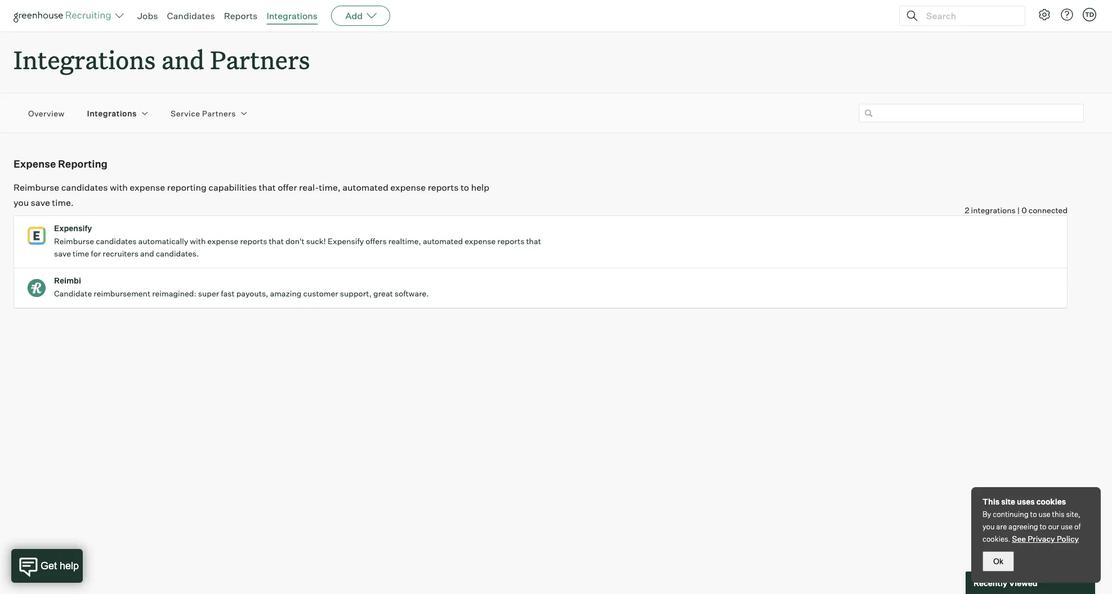 Task type: describe. For each thing, give the bounding box(es) containing it.
td button
[[1081, 6, 1099, 24]]

time.
[[52, 197, 74, 208]]

expense up reimbi candidate reimbursement reimagined: super fast payouts, amazing customer support, great software.
[[207, 237, 238, 247]]

cookies.
[[983, 535, 1011, 544]]

service partners
[[171, 108, 236, 118]]

save inside reimburse candidates with expense reporting capabilities that offer real-time, automated expense reports to help you save time.
[[31, 197, 50, 208]]

suck!
[[306, 237, 326, 247]]

viewed
[[1009, 579, 1038, 588]]

expensify reimburse candidates automatically with expense reports that don't suck! expensify offers realtime, automated expense reports that save time for recruiters and candidates.
[[54, 224, 541, 259]]

capabilities
[[209, 182, 257, 193]]

0
[[1022, 206, 1027, 216]]

reimagined:
[[152, 289, 196, 299]]

with inside reimburse candidates with expense reporting capabilities that offer real-time, automated expense reports to help you save time.
[[110, 182, 128, 193]]

recruiters
[[103, 249, 139, 259]]

offers
[[366, 237, 387, 247]]

great
[[374, 289, 393, 299]]

0 horizontal spatial reports
[[240, 237, 267, 247]]

1 vertical spatial use
[[1061, 523, 1073, 532]]

agreeing
[[1009, 523, 1038, 532]]

software.
[[395, 289, 429, 299]]

0 vertical spatial partners
[[210, 43, 310, 76]]

expense reporting
[[14, 158, 108, 170]]

policy
[[1057, 535, 1079, 544]]

save inside expensify reimburse candidates automatically with expense reports that don't suck! expensify offers realtime, automated expense reports that save time for recruiters and candidates.
[[54, 249, 71, 259]]

0 vertical spatial use
[[1039, 510, 1051, 519]]

fast
[[221, 289, 235, 299]]

expense up realtime,
[[390, 182, 426, 193]]

candidates link
[[167, 10, 215, 21]]

2 horizontal spatial reports
[[498, 237, 525, 247]]

amazing
[[270, 289, 302, 299]]

integrations
[[971, 206, 1016, 216]]

by continuing to use this site, you are agreeing to our use of cookies.
[[983, 510, 1081, 544]]

time,
[[319, 182, 341, 193]]

recently viewed
[[974, 579, 1038, 588]]

candidates inside reimburse candidates with expense reporting capabilities that offer real-time, automated expense reports to help you save time.
[[61, 182, 108, 193]]

configure image
[[1038, 8, 1052, 21]]

0 vertical spatial integrations
[[267, 10, 318, 21]]

support,
[[340, 289, 372, 299]]

reimbi candidate reimbursement reimagined: super fast payouts, amazing customer support, great software.
[[54, 276, 429, 299]]

for
[[91, 249, 101, 259]]

cookies
[[1037, 497, 1066, 507]]

ok button
[[983, 552, 1014, 572]]

automated inside expensify reimburse candidates automatically with expense reports that don't suck! expensify offers realtime, automated expense reports that save time for recruiters and candidates.
[[423, 237, 463, 247]]

automatically
[[138, 237, 188, 247]]

that inside reimburse candidates with expense reporting capabilities that offer real-time, automated expense reports to help you save time.
[[259, 182, 276, 193]]

customer
[[303, 289, 338, 299]]

0 vertical spatial integrations link
[[267, 10, 318, 21]]

1 vertical spatial partners
[[202, 108, 236, 118]]

Search text field
[[924, 8, 1015, 24]]

1 vertical spatial integrations
[[14, 43, 156, 76]]

reports link
[[224, 10, 258, 21]]

2 integrations | 0 connected
[[965, 206, 1068, 216]]

expense left reporting
[[130, 182, 165, 193]]

by
[[983, 510, 992, 519]]

site
[[1002, 497, 1016, 507]]

help
[[471, 182, 490, 193]]

candidate
[[54, 289, 92, 299]]

privacy
[[1028, 535, 1055, 544]]



Task type: vqa. For each thing, say whether or not it's contained in the screenshot.
the right the is
no



Task type: locate. For each thing, give the bounding box(es) containing it.
jobs link
[[137, 10, 158, 21]]

payouts,
[[236, 289, 268, 299]]

0 horizontal spatial integrations link
[[87, 108, 137, 119]]

1 vertical spatial with
[[190, 237, 206, 247]]

this
[[983, 497, 1000, 507]]

1 vertical spatial candidates
[[96, 237, 137, 247]]

reimbursement
[[94, 289, 150, 299]]

expensify up time on the top left
[[54, 224, 92, 234]]

0 vertical spatial reimburse
[[14, 182, 59, 193]]

0 horizontal spatial you
[[14, 197, 29, 208]]

super
[[198, 289, 219, 299]]

use left of
[[1061, 523, 1073, 532]]

0 vertical spatial with
[[110, 182, 128, 193]]

add button
[[331, 6, 390, 26]]

ok
[[994, 558, 1004, 566]]

0 vertical spatial and
[[161, 43, 204, 76]]

0 horizontal spatial save
[[31, 197, 50, 208]]

and inside expensify reimburse candidates automatically with expense reports that don't suck! expensify offers realtime, automated expense reports that save time for recruiters and candidates.
[[140, 249, 154, 259]]

time
[[73, 249, 89, 259]]

0 horizontal spatial with
[[110, 182, 128, 193]]

1 horizontal spatial and
[[161, 43, 204, 76]]

reporting
[[167, 182, 207, 193]]

you
[[14, 197, 29, 208], [983, 523, 995, 532]]

automated
[[343, 182, 389, 193], [423, 237, 463, 247]]

0 horizontal spatial and
[[140, 249, 154, 259]]

you inside reimburse candidates with expense reporting capabilities that offer real-time, automated expense reports to help you save time.
[[14, 197, 29, 208]]

1 horizontal spatial integrations link
[[267, 10, 318, 21]]

2
[[965, 206, 970, 216]]

save left time.
[[31, 197, 50, 208]]

partners down the reports
[[210, 43, 310, 76]]

1 horizontal spatial you
[[983, 523, 995, 532]]

0 vertical spatial candidates
[[61, 182, 108, 193]]

1 vertical spatial to
[[1031, 510, 1037, 519]]

0 vertical spatial you
[[14, 197, 29, 208]]

to down uses
[[1031, 510, 1037, 519]]

1 vertical spatial reimburse
[[54, 237, 94, 247]]

connected
[[1029, 206, 1068, 216]]

partners right service
[[202, 108, 236, 118]]

you down by
[[983, 523, 995, 532]]

reports
[[224, 10, 258, 21]]

None text field
[[859, 104, 1084, 123]]

automated right the time,
[[343, 182, 389, 193]]

candidates.
[[156, 249, 199, 259]]

expense
[[14, 158, 56, 170]]

1 horizontal spatial use
[[1061, 523, 1073, 532]]

candidates up recruiters
[[96, 237, 137, 247]]

see privacy policy
[[1012, 535, 1079, 544]]

continuing
[[993, 510, 1029, 519]]

and down the candidates
[[161, 43, 204, 76]]

don't
[[286, 237, 305, 247]]

reimburse candidates with expense reporting capabilities that offer real-time, automated expense reports to help you save time.
[[14, 182, 490, 208]]

recently
[[974, 579, 1008, 588]]

greenhouse recruiting image
[[14, 9, 115, 23]]

0 vertical spatial automated
[[343, 182, 389, 193]]

you down expense
[[14, 197, 29, 208]]

and down automatically
[[140, 249, 154, 259]]

reimburse
[[14, 182, 59, 193], [54, 237, 94, 247]]

save left time on the top left
[[54, 249, 71, 259]]

integrations and partners
[[14, 43, 310, 76]]

see
[[1012, 535, 1026, 544]]

reimburse up time on the top left
[[54, 237, 94, 247]]

reimburse down expense
[[14, 182, 59, 193]]

to left the our
[[1040, 523, 1047, 532]]

reports inside reimburse candidates with expense reporting capabilities that offer real-time, automated expense reports to help you save time.
[[428, 182, 459, 193]]

td
[[1085, 11, 1094, 18]]

use
[[1039, 510, 1051, 519], [1061, 523, 1073, 532]]

reporting
[[58, 158, 108, 170]]

overview
[[28, 108, 65, 118]]

1 horizontal spatial with
[[190, 237, 206, 247]]

0 vertical spatial save
[[31, 197, 50, 208]]

save
[[31, 197, 50, 208], [54, 249, 71, 259]]

to inside reimburse candidates with expense reporting capabilities that offer real-time, automated expense reports to help you save time.
[[461, 182, 469, 193]]

1 vertical spatial and
[[140, 249, 154, 259]]

with
[[110, 182, 128, 193], [190, 237, 206, 247]]

candidates down reporting
[[61, 182, 108, 193]]

1 horizontal spatial save
[[54, 249, 71, 259]]

site,
[[1067, 510, 1081, 519]]

0 horizontal spatial use
[[1039, 510, 1051, 519]]

integrations link
[[267, 10, 318, 21], [87, 108, 137, 119]]

this site uses cookies
[[983, 497, 1066, 507]]

reports
[[428, 182, 459, 193], [240, 237, 267, 247], [498, 237, 525, 247]]

uses
[[1017, 497, 1035, 507]]

add
[[345, 10, 363, 21]]

this
[[1053, 510, 1065, 519]]

to
[[461, 182, 469, 193], [1031, 510, 1037, 519], [1040, 523, 1047, 532]]

reimburse inside reimburse candidates with expense reporting capabilities that offer real-time, automated expense reports to help you save time.
[[14, 182, 59, 193]]

expensify
[[54, 224, 92, 234], [328, 237, 364, 247]]

1 vertical spatial you
[[983, 523, 995, 532]]

|
[[1018, 206, 1020, 216]]

1 vertical spatial expensify
[[328, 237, 364, 247]]

1 vertical spatial automated
[[423, 237, 463, 247]]

candidates inside expensify reimburse candidates automatically with expense reports that don't suck! expensify offers realtime, automated expense reports that save time for recruiters and candidates.
[[96, 237, 137, 247]]

0 vertical spatial to
[[461, 182, 469, 193]]

td button
[[1083, 8, 1097, 21]]

real-
[[299, 182, 319, 193]]

use left the this at the right bottom of page
[[1039, 510, 1051, 519]]

1 horizontal spatial automated
[[423, 237, 463, 247]]

of
[[1075, 523, 1081, 532]]

jobs
[[137, 10, 158, 21]]

that
[[259, 182, 276, 193], [269, 237, 284, 247], [526, 237, 541, 247]]

service partners link
[[171, 108, 236, 119]]

and
[[161, 43, 204, 76], [140, 249, 154, 259]]

our
[[1048, 523, 1060, 532]]

automated right realtime,
[[423, 237, 463, 247]]

expense
[[130, 182, 165, 193], [390, 182, 426, 193], [207, 237, 238, 247], [465, 237, 496, 247]]

expensify right suck! at the left top of page
[[328, 237, 364, 247]]

1 horizontal spatial expensify
[[328, 237, 364, 247]]

automated inside reimburse candidates with expense reporting capabilities that offer real-time, automated expense reports to help you save time.
[[343, 182, 389, 193]]

partners
[[210, 43, 310, 76], [202, 108, 236, 118]]

realtime,
[[388, 237, 421, 247]]

with inside expensify reimburse candidates automatically with expense reports that don't suck! expensify offers realtime, automated expense reports that save time for recruiters and candidates.
[[190, 237, 206, 247]]

candidates
[[167, 10, 215, 21]]

2 vertical spatial to
[[1040, 523, 1047, 532]]

expense down help
[[465, 237, 496, 247]]

0 horizontal spatial automated
[[343, 182, 389, 193]]

0 vertical spatial expensify
[[54, 224, 92, 234]]

reimbi
[[54, 276, 81, 286]]

1 vertical spatial save
[[54, 249, 71, 259]]

reimburse inside expensify reimburse candidates automatically with expense reports that don't suck! expensify offers realtime, automated expense reports that save time for recruiters and candidates.
[[54, 237, 94, 247]]

2 vertical spatial integrations
[[87, 108, 137, 118]]

see privacy policy link
[[1012, 535, 1079, 544]]

candidates
[[61, 182, 108, 193], [96, 237, 137, 247]]

service
[[171, 108, 200, 118]]

integrations
[[267, 10, 318, 21], [14, 43, 156, 76], [87, 108, 137, 118]]

0 horizontal spatial to
[[461, 182, 469, 193]]

to left help
[[461, 182, 469, 193]]

1 vertical spatial integrations link
[[87, 108, 137, 119]]

overview link
[[28, 108, 65, 119]]

you inside by continuing to use this site, you are agreeing to our use of cookies.
[[983, 523, 995, 532]]

1 horizontal spatial to
[[1031, 510, 1037, 519]]

are
[[997, 523, 1007, 532]]

0 horizontal spatial expensify
[[54, 224, 92, 234]]

2 horizontal spatial to
[[1040, 523, 1047, 532]]

1 horizontal spatial reports
[[428, 182, 459, 193]]

offer
[[278, 182, 297, 193]]



